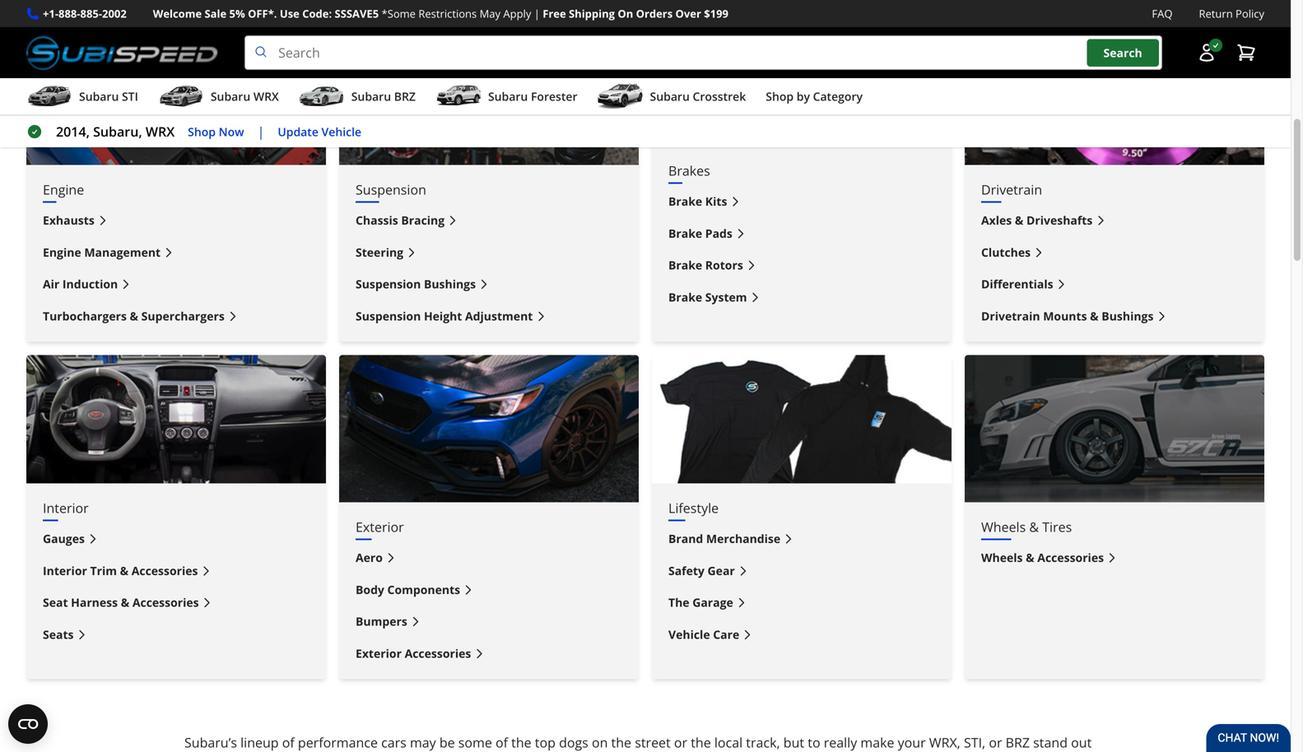 Task type: vqa. For each thing, say whether or not it's contained in the screenshot.
You
no



Task type: locate. For each thing, give the bounding box(es) containing it.
shop now
[[188, 124, 244, 139]]

wheels
[[982, 519, 1027, 536], [982, 550, 1023, 566]]

0 horizontal spatial of
[[282, 734, 295, 752]]

1 vertical spatial vehicle
[[669, 627, 711, 643]]

brake
[[669, 194, 703, 209], [669, 226, 703, 241], [669, 258, 703, 273], [669, 289, 703, 305]]

1 subaru from the left
[[79, 89, 119, 104]]

accessories
[[1038, 550, 1105, 566], [132, 563, 198, 579], [132, 595, 199, 611], [405, 646, 471, 662]]

1 wheels from the top
[[982, 519, 1027, 536]]

subaru
[[79, 89, 119, 104], [211, 89, 251, 104], [352, 89, 391, 104], [488, 89, 528, 104], [650, 89, 690, 104]]

1 horizontal spatial brz
[[1006, 734, 1030, 752]]

1 horizontal spatial wrx
[[254, 89, 279, 104]]

or right street
[[675, 734, 688, 752]]

rotors
[[706, 258, 744, 273]]

update vehicle
[[278, 124, 362, 139]]

wrx down a subaru wrx thumbnail image
[[146, 123, 175, 141]]

exterior up aero
[[356, 519, 404, 536]]

clutches
[[982, 245, 1031, 260]]

subaru right a subaru brz thumbnail image
[[352, 89, 391, 104]]

0 horizontal spatial shop
[[188, 124, 216, 139]]

1 vertical spatial wheels
[[982, 550, 1023, 566]]

& down wheels & tires
[[1026, 550, 1035, 566]]

body components link
[[356, 581, 623, 600]]

some
[[459, 734, 492, 752]]

shop left by
[[766, 89, 794, 104]]

0 vertical spatial engine
[[43, 181, 84, 199]]

steering
[[356, 245, 404, 260]]

3 suspension from the top
[[356, 308, 421, 324]]

drivetrain image
[[965, 18, 1265, 165]]

gauges link
[[43, 530, 310, 549]]

& left the tires
[[1030, 519, 1040, 536]]

1 vertical spatial interior
[[43, 563, 87, 579]]

1 vertical spatial bushings
[[1102, 308, 1154, 324]]

differentials
[[982, 276, 1054, 292]]

bumpers
[[356, 614, 408, 630]]

wheels & accessories image
[[965, 356, 1265, 503]]

vehicle down subaru brz dropdown button
[[322, 124, 362, 139]]

sssave5
[[335, 6, 379, 21]]

the garage link
[[669, 594, 936, 613]]

1 vertical spatial suspension
[[356, 276, 421, 292]]

1 horizontal spatial shop
[[766, 89, 794, 104]]

brake rotors link
[[669, 256, 936, 275]]

bushings up suspension height adjustment
[[424, 276, 476, 292]]

faq
[[1153, 6, 1173, 21]]

brz left a subaru forester thumbnail image
[[394, 89, 416, 104]]

vehicle inside vehicle care link
[[669, 627, 711, 643]]

bumpers link
[[356, 613, 623, 632]]

engine up exhausts
[[43, 181, 84, 199]]

1 vertical spatial wrx
[[146, 123, 175, 141]]

interior for interior trim & accessories
[[43, 563, 87, 579]]

exterior down bumpers
[[356, 646, 402, 662]]

return policy link
[[1200, 5, 1265, 22]]

vehicle care
[[669, 627, 740, 643]]

1 horizontal spatial bushings
[[1102, 308, 1154, 324]]

to
[[808, 734, 821, 752]]

of right some
[[496, 734, 508, 752]]

subaru crosstrek
[[650, 89, 746, 104]]

or right the sti,
[[990, 734, 1003, 752]]

*some
[[382, 6, 416, 21]]

2 horizontal spatial the
[[691, 734, 711, 752]]

0 horizontal spatial brz
[[394, 89, 416, 104]]

1 horizontal spatial the
[[612, 734, 632, 752]]

a subaru sti thumbnail image image
[[26, 84, 72, 109]]

2 or from the left
[[990, 734, 1003, 752]]

suspension down suspension bushings
[[356, 308, 421, 324]]

engine down exhausts
[[43, 245, 81, 260]]

shop
[[766, 89, 794, 104], [188, 124, 216, 139]]

4 brake from the top
[[669, 289, 703, 305]]

888-
[[59, 6, 80, 21]]

brake down brake pads
[[669, 258, 703, 273]]

suspension up chassis bracing on the top
[[356, 181, 427, 199]]

the
[[669, 595, 690, 611]]

chassis bracing link
[[356, 211, 623, 230]]

a subaru brz thumbnail image image
[[299, 84, 345, 109]]

brz left stand
[[1006, 734, 1030, 752]]

&
[[1016, 213, 1024, 228], [130, 308, 138, 324], [1091, 308, 1099, 324], [1030, 519, 1040, 536], [1026, 550, 1035, 566], [120, 563, 129, 579], [121, 595, 129, 611]]

1 vertical spatial drivetrain
[[982, 308, 1041, 324]]

1 interior from the top
[[43, 500, 89, 517]]

0 vertical spatial interior
[[43, 500, 89, 517]]

brz
[[394, 89, 416, 104], [1006, 734, 1030, 752]]

bushings inside "link"
[[1102, 308, 1154, 324]]

suspension for suspension height adjustment
[[356, 308, 421, 324]]

harness
[[71, 595, 118, 611]]

shop left the now
[[188, 124, 216, 139]]

brake for brake system
[[669, 289, 703, 305]]

subaru for subaru wrx
[[211, 89, 251, 104]]

2 wheels from the top
[[982, 550, 1023, 566]]

body components
[[356, 582, 461, 598]]

3 the from the left
[[691, 734, 711, 752]]

3 brake from the top
[[669, 258, 703, 273]]

0 vertical spatial suspension
[[356, 181, 427, 199]]

interior up gauges
[[43, 500, 89, 517]]

merchandise
[[707, 531, 781, 547]]

1 horizontal spatial or
[[990, 734, 1003, 752]]

or
[[675, 734, 688, 752], [990, 734, 1003, 752]]

forester
[[531, 89, 578, 104]]

1 drivetrain from the top
[[982, 181, 1043, 199]]

induction
[[63, 276, 118, 292]]

cars
[[381, 734, 407, 752]]

safety gear link
[[669, 562, 936, 581]]

2014, subaru, wrx
[[56, 123, 175, 141]]

brake for brake pads
[[669, 226, 703, 241]]

now
[[219, 124, 244, 139]]

out
[[1072, 734, 1092, 752]]

shop inside dropdown button
[[766, 89, 794, 104]]

2 interior from the top
[[43, 563, 87, 579]]

0 vertical spatial shop
[[766, 89, 794, 104]]

0 vertical spatial drivetrain
[[982, 181, 1043, 199]]

0 vertical spatial brz
[[394, 89, 416, 104]]

brake for brake rotors
[[669, 258, 703, 273]]

subaru left the sti
[[79, 89, 119, 104]]

may
[[410, 734, 436, 752]]

1 brake from the top
[[669, 194, 703, 209]]

1 exterior from the top
[[356, 519, 404, 536]]

shop now link
[[188, 123, 244, 141]]

0 vertical spatial exterior
[[356, 519, 404, 536]]

engine
[[43, 181, 84, 199], [43, 245, 81, 260]]

axles & driveshafts link
[[982, 211, 1249, 230]]

subaru wrx button
[[158, 82, 279, 115]]

0 horizontal spatial or
[[675, 734, 688, 752]]

1 vertical spatial exterior
[[356, 646, 402, 662]]

subaru brz
[[352, 89, 416, 104]]

the left local
[[691, 734, 711, 752]]

0 vertical spatial wheels
[[982, 519, 1027, 536]]

0 horizontal spatial vehicle
[[322, 124, 362, 139]]

seats
[[43, 627, 74, 643]]

1 engine from the top
[[43, 181, 84, 199]]

subaru's lineup of performance cars may be some of the top dogs on the street or the local track, but to really make your wrx, sti, or brz stand out
[[185, 734, 1092, 753]]

& left superchargers
[[130, 308, 138, 324]]

wheels for wheels & accessories
[[982, 550, 1023, 566]]

0 horizontal spatial the
[[512, 734, 532, 752]]

1 vertical spatial brz
[[1006, 734, 1030, 752]]

brake down brake rotors
[[669, 289, 703, 305]]

2 vertical spatial suspension
[[356, 308, 421, 324]]

brake left the 'pads'
[[669, 226, 703, 241]]

wheels up wheels & accessories
[[982, 519, 1027, 536]]

exterior accessories link
[[356, 645, 623, 664]]

drivetrain
[[982, 181, 1043, 199], [982, 308, 1041, 324]]

1 vertical spatial shop
[[188, 124, 216, 139]]

local
[[715, 734, 743, 752]]

1 suspension from the top
[[356, 181, 427, 199]]

engine for engine management
[[43, 245, 81, 260]]

interior
[[43, 500, 89, 517], [43, 563, 87, 579]]

vehicle inside update vehicle button
[[322, 124, 362, 139]]

update vehicle button
[[278, 123, 362, 141]]

2 engine from the top
[[43, 245, 81, 260]]

subaru wrx
[[211, 89, 279, 104]]

really
[[824, 734, 858, 752]]

5 subaru from the left
[[650, 89, 690, 104]]

suspension image
[[339, 18, 639, 165]]

subaru up the now
[[211, 89, 251, 104]]

wrx up the update
[[254, 89, 279, 104]]

vehicle down the
[[669, 627, 711, 643]]

drivetrain inside drivetrain mounts & bushings "link"
[[982, 308, 1041, 324]]

1 vertical spatial |
[[257, 123, 265, 141]]

subaru's
[[185, 734, 237, 752]]

the
[[512, 734, 532, 752], [612, 734, 632, 752], [691, 734, 711, 752]]

bushings down differentials link at the top
[[1102, 308, 1154, 324]]

bushings
[[424, 276, 476, 292], [1102, 308, 1154, 324]]

a subaru forester thumbnail image image
[[436, 84, 482, 109]]

wheels & accessories
[[982, 550, 1105, 566]]

2 suspension from the top
[[356, 276, 421, 292]]

shop by category
[[766, 89, 863, 104]]

interior trim & accessories link
[[43, 562, 310, 581]]

0 vertical spatial vehicle
[[322, 124, 362, 139]]

0 vertical spatial |
[[534, 6, 540, 21]]

1 the from the left
[[512, 734, 532, 752]]

3 subaru from the left
[[352, 89, 391, 104]]

| right the now
[[257, 123, 265, 141]]

& right the axles
[[1016, 213, 1024, 228]]

the right on
[[612, 734, 632, 752]]

brake kits link
[[669, 192, 936, 211]]

interior down gauges
[[43, 563, 87, 579]]

top
[[535, 734, 556, 752]]

subaru crosstrek button
[[598, 82, 746, 115]]

drivetrain for drivetrain
[[982, 181, 1043, 199]]

subaru left forester
[[488, 89, 528, 104]]

of right lineup
[[282, 734, 295, 752]]

suspension down steering
[[356, 276, 421, 292]]

1 horizontal spatial vehicle
[[669, 627, 711, 643]]

2 exterior from the top
[[356, 646, 402, 662]]

drivetrain up the axles
[[982, 181, 1043, 199]]

2 of from the left
[[496, 734, 508, 752]]

subaru,
[[93, 123, 142, 141]]

the left top
[[512, 734, 532, 752]]

0 horizontal spatial bushings
[[424, 276, 476, 292]]

accessories down interior trim & accessories link
[[132, 595, 199, 611]]

1 vertical spatial engine
[[43, 245, 81, 260]]

| left free
[[534, 6, 540, 21]]

engine management link
[[43, 243, 310, 262]]

subaru right a subaru crosstrek thumbnail image
[[650, 89, 690, 104]]

1 horizontal spatial |
[[534, 6, 540, 21]]

1 horizontal spatial of
[[496, 734, 508, 752]]

brake left kits
[[669, 194, 703, 209]]

orders
[[636, 6, 673, 21]]

2 subaru from the left
[[211, 89, 251, 104]]

welcome
[[153, 6, 202, 21]]

2 brake from the top
[[669, 226, 703, 241]]

free
[[543, 6, 566, 21]]

2002
[[102, 6, 127, 21]]

search input field
[[245, 36, 1163, 70]]

engine image
[[26, 18, 326, 165]]

drivetrain down differentials
[[982, 308, 1041, 324]]

0 vertical spatial wrx
[[254, 89, 279, 104]]

brand merchandise link
[[669, 530, 936, 549]]

wheels down wheels & tires
[[982, 550, 1023, 566]]

wrx inside dropdown button
[[254, 89, 279, 104]]

brz inside subaru's lineup of performance cars may be some of the top dogs on the street or the local track, but to really make your wrx, sti, or brz stand out
[[1006, 734, 1030, 752]]

vehicle
[[322, 124, 362, 139], [669, 627, 711, 643]]

accessories down the tires
[[1038, 550, 1105, 566]]

2 drivetrain from the top
[[982, 308, 1041, 324]]

engine inside 'link'
[[43, 245, 81, 260]]

exterior accessories
[[356, 646, 471, 662]]

exterior
[[356, 519, 404, 536], [356, 646, 402, 662]]

suspension for suspension
[[356, 181, 427, 199]]

1 of from the left
[[282, 734, 295, 752]]

4 subaru from the left
[[488, 89, 528, 104]]

suspension
[[356, 181, 427, 199], [356, 276, 421, 292], [356, 308, 421, 324]]

drivetrain mounts & bushings link
[[982, 307, 1249, 326]]



Task type: describe. For each thing, give the bounding box(es) containing it.
off*.
[[248, 6, 277, 21]]

suspension bushings link
[[356, 275, 623, 294]]

driveshafts
[[1027, 213, 1093, 228]]

turbochargers & superchargers
[[43, 308, 225, 324]]

lineup
[[241, 734, 279, 752]]

+1-
[[43, 6, 59, 21]]

0 horizontal spatial |
[[257, 123, 265, 141]]

axles & driveshafts
[[982, 213, 1093, 228]]

clutches link
[[982, 243, 1249, 262]]

accessories down gauges link
[[132, 563, 198, 579]]

& right the harness
[[121, 595, 129, 611]]

performance
[[298, 734, 378, 752]]

exhausts link
[[43, 211, 310, 230]]

differentials link
[[982, 275, 1249, 294]]

& right mounts at right
[[1091, 308, 1099, 324]]

over
[[676, 6, 702, 21]]

tires
[[1043, 519, 1073, 536]]

safety
[[669, 563, 705, 579]]

interior image
[[26, 356, 326, 484]]

subaru for subaru crosstrek
[[650, 89, 690, 104]]

seat harness & accessories link
[[43, 594, 310, 613]]

drivetrain for drivetrain mounts & bushings
[[982, 308, 1041, 324]]

garage
[[693, 595, 734, 611]]

care
[[714, 627, 740, 643]]

brand merchandise
[[669, 531, 781, 547]]

brake for brake kits
[[669, 194, 703, 209]]

interior for interior
[[43, 500, 89, 517]]

2 the from the left
[[612, 734, 632, 752]]

brake system link
[[669, 288, 936, 307]]

the garage
[[669, 595, 734, 611]]

system
[[706, 289, 748, 305]]

pads
[[706, 226, 733, 241]]

seat harness & accessories
[[43, 595, 199, 611]]

be
[[440, 734, 455, 752]]

but
[[784, 734, 805, 752]]

brakes image
[[652, 18, 952, 146]]

use
[[280, 6, 300, 21]]

subaru for subaru forester
[[488, 89, 528, 104]]

air induction link
[[43, 275, 310, 294]]

+1-888-885-2002 link
[[43, 5, 127, 22]]

shop for shop by category
[[766, 89, 794, 104]]

exterior for exterior
[[356, 519, 404, 536]]

dogs
[[559, 734, 589, 752]]

gear
[[708, 563, 735, 579]]

suspension height adjustment
[[356, 308, 533, 324]]

+1-888-885-2002
[[43, 6, 127, 21]]

stand
[[1034, 734, 1068, 752]]

suspension for suspension bushings
[[356, 276, 421, 292]]

faq link
[[1153, 5, 1173, 22]]

subaru for subaru sti
[[79, 89, 119, 104]]

0 vertical spatial bushings
[[424, 276, 476, 292]]

your
[[898, 734, 926, 752]]

& right trim
[[120, 563, 129, 579]]

subaru for subaru brz
[[352, 89, 391, 104]]

shop for shop now
[[188, 124, 216, 139]]

trim
[[90, 563, 117, 579]]

sti,
[[965, 734, 986, 752]]

wheels & tires
[[982, 519, 1073, 536]]

accessories down bumpers 'link'
[[405, 646, 471, 662]]

components
[[388, 582, 461, 598]]

code:
[[302, 6, 332, 21]]

lifestyle image
[[652, 356, 952, 484]]

wheels for wheels & tires
[[982, 519, 1027, 536]]

a subaru wrx thumbnail image image
[[158, 84, 204, 109]]

turbochargers
[[43, 308, 127, 324]]

open widget image
[[8, 705, 48, 745]]

brake pads link
[[669, 224, 936, 243]]

wheels & accessories link
[[982, 549, 1249, 568]]

button image
[[1198, 43, 1217, 63]]

adjustment
[[465, 308, 533, 324]]

brake kits
[[669, 194, 728, 209]]

return policy
[[1200, 6, 1265, 21]]

sti
[[122, 89, 138, 104]]

suspension height adjustment link
[[356, 307, 623, 326]]

management
[[84, 245, 161, 260]]

seats link
[[43, 626, 310, 645]]

wrx,
[[930, 734, 961, 752]]

on
[[618, 6, 634, 21]]

shipping
[[569, 6, 615, 21]]

make
[[861, 734, 895, 752]]

brand
[[669, 531, 704, 547]]

aero
[[356, 550, 383, 566]]

brake pads
[[669, 226, 733, 241]]

1 or from the left
[[675, 734, 688, 752]]

brakes
[[669, 162, 711, 180]]

aero link
[[356, 549, 623, 568]]

subispeed logo image
[[26, 36, 218, 70]]

a subaru crosstrek thumbnail image image
[[598, 84, 644, 109]]

steering link
[[356, 243, 623, 262]]

$199
[[704, 6, 729, 21]]

chassis
[[356, 213, 398, 228]]

0 horizontal spatial wrx
[[146, 123, 175, 141]]

exhausts
[[43, 213, 95, 228]]

axles
[[982, 213, 1013, 228]]

885-
[[80, 6, 102, 21]]

air
[[43, 276, 60, 292]]

turbochargers & superchargers link
[[43, 307, 310, 326]]

exterior image
[[339, 356, 639, 503]]

subaru sti button
[[26, 82, 138, 115]]

brz inside dropdown button
[[394, 89, 416, 104]]

exterior for exterior accessories
[[356, 646, 402, 662]]

seat
[[43, 595, 68, 611]]

engine for engine
[[43, 181, 84, 199]]

category
[[813, 89, 863, 104]]

subaru forester button
[[436, 82, 578, 115]]

drivetrain mounts & bushings
[[982, 308, 1154, 324]]

subaru sti
[[79, 89, 138, 104]]

welcome sale 5% off*. use code: sssave5 *some restrictions may apply | free shipping on orders over $199
[[153, 6, 729, 21]]



